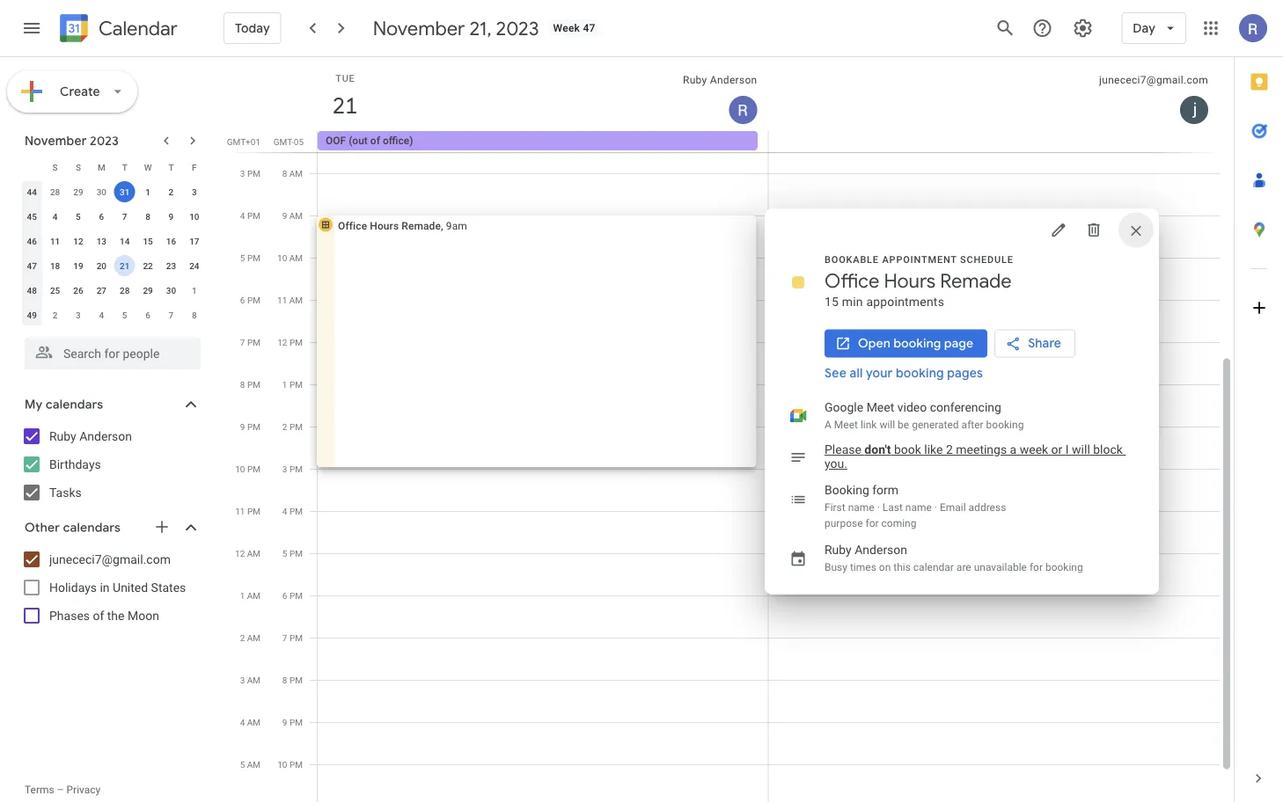 Task type: locate. For each thing, give the bounding box(es) containing it.
29 for 29 element at the left top of page
[[143, 285, 153, 296]]

1 horizontal spatial 4 pm
[[282, 506, 303, 517]]

1 · from the left
[[877, 501, 880, 514]]

29 right october 28 element
[[73, 187, 83, 197]]

28 right 27 element
[[120, 285, 130, 296]]

phases of the moon
[[49, 609, 159, 623]]

ruby inside ruby anderson busy times on this calendar are unavailable for booking
[[825, 543, 852, 558]]

booking up the a
[[986, 419, 1024, 431]]

1 horizontal spatial 3 pm
[[282, 464, 303, 474]]

s
[[52, 162, 58, 173], [76, 162, 81, 173]]

for left coming
[[866, 517, 879, 529]]

1 horizontal spatial for
[[1030, 561, 1043, 573]]

0 horizontal spatial of
[[93, 609, 104, 623]]

6 row from the top
[[20, 278, 206, 303]]

calendar
[[913, 561, 954, 573]]

8 pm right 3 am
[[282, 675, 303, 686]]

1 vertical spatial ruby anderson
[[49, 429, 132, 444]]

1 right october 31, today element
[[145, 187, 150, 197]]

3
[[240, 168, 245, 179], [192, 187, 197, 197], [76, 310, 81, 320], [282, 464, 287, 474], [240, 675, 245, 686]]

9am
[[446, 220, 467, 232]]

7 pm right 2 am
[[282, 633, 303, 643]]

0 horizontal spatial 5 pm
[[240, 253, 261, 263]]

am down 9 am
[[289, 253, 303, 263]]

ruby anderson inside '21' column header
[[683, 74, 757, 86]]

0 horizontal spatial remade
[[402, 220, 441, 232]]

1 horizontal spatial office
[[825, 269, 880, 294]]

0 horizontal spatial for
[[866, 517, 879, 529]]

7 left 12 pm
[[240, 337, 245, 348]]

pm right 11 pm on the left bottom of the page
[[290, 506, 303, 517]]

will left be
[[880, 419, 895, 431]]

1 vertical spatial calendars
[[63, 520, 121, 536]]

0 horizontal spatial anderson
[[79, 429, 132, 444]]

0 vertical spatial 6 pm
[[240, 295, 261, 305]]

6 pm left 11 am
[[240, 295, 261, 305]]

4 right "10" element
[[240, 210, 245, 221]]

0 horizontal spatial 11
[[50, 236, 60, 246]]

9 left "10" element
[[169, 211, 174, 222]]

10 element
[[184, 206, 205, 227]]

19
[[73, 261, 83, 271]]

3 pm down gmt+01
[[240, 168, 261, 179]]

office up min
[[825, 269, 880, 294]]

hours left ,
[[370, 220, 399, 232]]

november left 21,
[[373, 16, 465, 40]]

0 vertical spatial 4 pm
[[240, 210, 261, 221]]

3 right december 2 element
[[76, 310, 81, 320]]

7
[[122, 211, 127, 222], [169, 310, 174, 320], [240, 337, 245, 348], [282, 633, 287, 643]]

15
[[143, 236, 153, 246], [825, 295, 839, 309]]

–
[[57, 784, 64, 797]]

12 inside november 2023 grid
[[73, 236, 83, 246]]

for right unavailable at the right bottom of page
[[1030, 561, 1043, 573]]

am for 1 am
[[247, 591, 261, 601]]

row containing 47
[[20, 253, 206, 278]]

0 vertical spatial 12
[[73, 236, 83, 246]]

junececi7@gmail.com inside other calendars list
[[49, 552, 171, 567]]

21 column header
[[318, 57, 769, 131]]

3 pm down the 2 pm
[[282, 464, 303, 474]]

november for november 21, 2023
[[373, 16, 465, 40]]

2 t from the left
[[168, 162, 174, 173]]

0 vertical spatial 7 pm
[[240, 337, 261, 348]]

9 pm left the 2 pm
[[240, 422, 261, 432]]

1 horizontal spatial of
[[370, 135, 380, 147]]

1 horizontal spatial 12
[[235, 548, 245, 559]]

meetings
[[956, 443, 1007, 457]]

booking
[[894, 336, 941, 352], [896, 366, 944, 382], [986, 419, 1024, 431], [1046, 561, 1083, 573]]

booking up see all your booking pages link
[[894, 336, 941, 352]]

0 horizontal spatial 47
[[27, 261, 37, 271]]

16 element
[[161, 231, 182, 252]]

0 horizontal spatial 7 pm
[[240, 337, 261, 348]]

meet up link
[[867, 400, 894, 415]]

1 horizontal spatial s
[[76, 162, 81, 173]]

None search field
[[0, 331, 218, 370]]

delete appointment schedule image
[[1085, 221, 1103, 239]]

1 s from the left
[[52, 162, 58, 173]]

anderson inside '21' column header
[[710, 74, 757, 86]]

booking inside google meet video conferencing a meet link will be generated after booking
[[986, 419, 1024, 431]]

junececi7@gmail.com up in
[[49, 552, 171, 567]]

calendars right 'my'
[[46, 397, 103, 413]]

2 for december 2 element
[[53, 310, 58, 320]]

12
[[73, 236, 83, 246], [277, 337, 287, 348], [235, 548, 245, 559]]

min
[[842, 295, 863, 309]]

row
[[20, 155, 206, 180], [20, 180, 206, 204], [20, 204, 206, 229], [20, 229, 206, 253], [20, 253, 206, 278], [20, 278, 206, 303], [20, 303, 206, 327]]

1 vertical spatial ruby
[[49, 429, 76, 444]]

2 horizontal spatial anderson
[[855, 543, 907, 558]]

of inside other calendars list
[[93, 609, 104, 623]]

main drawer image
[[21, 18, 42, 39]]

0 vertical spatial ruby anderson
[[683, 74, 757, 86]]

please don't
[[825, 443, 891, 457]]

1 down 12 pm
[[282, 379, 287, 390]]

,
[[441, 220, 443, 232]]

0 horizontal spatial 30
[[96, 187, 106, 197]]

am down 05
[[289, 168, 303, 179]]

1 vertical spatial for
[[1030, 561, 1043, 573]]

4 row from the top
[[20, 229, 206, 253]]

settings menu image
[[1072, 18, 1093, 39]]

47 inside row group
[[27, 261, 37, 271]]

2 am
[[240, 633, 261, 643]]

will right i
[[1072, 443, 1090, 457]]

1 vertical spatial meet
[[834, 419, 858, 431]]

0 vertical spatial 10 pm
[[235, 464, 261, 474]]

my calendars list
[[4, 422, 218, 507]]

oof (out of office)
[[326, 135, 413, 147]]

1 horizontal spatial remade
[[940, 269, 1012, 294]]

s up october 28 element
[[52, 162, 58, 173]]

18 element
[[45, 255, 66, 276]]

october 29 element
[[68, 181, 89, 202]]

19 element
[[68, 255, 89, 276]]

1 vertical spatial 12
[[277, 337, 287, 348]]

9 left the 2 pm
[[240, 422, 245, 432]]

1 horizontal spatial 30
[[166, 285, 176, 296]]

0 vertical spatial junececi7@gmail.com
[[1099, 74, 1208, 86]]

t right m
[[122, 162, 127, 173]]

am up 2 am
[[247, 591, 261, 601]]

1 horizontal spatial ruby
[[683, 74, 707, 86]]

1 horizontal spatial 15
[[825, 295, 839, 309]]

1 horizontal spatial ·
[[935, 501, 937, 514]]

hours inside 21 grid
[[370, 220, 399, 232]]

4 down 3 am
[[240, 717, 245, 728]]

1 vertical spatial 30
[[166, 285, 176, 296]]

1 vertical spatial 47
[[27, 261, 37, 271]]

terms – privacy
[[25, 784, 101, 797]]

office hours remade heading
[[825, 269, 1012, 294]]

10 up the 17
[[189, 211, 199, 222]]

0 vertical spatial for
[[866, 517, 879, 529]]

anderson up on
[[855, 543, 907, 558]]

2 up 3 am
[[240, 633, 245, 643]]

1 vertical spatial 28
[[120, 285, 130, 296]]

1 horizontal spatial 47
[[583, 22, 596, 34]]

3 pm
[[240, 168, 261, 179], [282, 464, 303, 474]]

4
[[240, 210, 245, 221], [53, 211, 58, 222], [99, 310, 104, 320], [282, 506, 287, 517], [240, 717, 245, 728]]

2 pm
[[282, 422, 303, 432]]

5 row from the top
[[20, 253, 206, 278]]

11 right the 46
[[50, 236, 60, 246]]

0 horizontal spatial 2023
[[90, 133, 119, 149]]

4 right "december 3" element
[[99, 310, 104, 320]]

5 down 4 am
[[240, 760, 245, 770]]

ruby anderson up birthdays
[[49, 429, 132, 444]]

44
[[27, 187, 37, 197]]

october 28 element
[[45, 181, 66, 202]]

1 horizontal spatial name
[[906, 501, 932, 514]]

1 name from the left
[[848, 501, 875, 514]]

0 horizontal spatial s
[[52, 162, 58, 173]]

1 vertical spatial hours
[[884, 269, 936, 294]]

pm right '5 am'
[[290, 760, 303, 770]]

11 down 10 am
[[277, 295, 287, 305]]

1 horizontal spatial will
[[1072, 443, 1090, 457]]

schedule
[[960, 254, 1014, 265]]

6 right december 5 element
[[145, 310, 150, 320]]

booking right unavailable at the right bottom of page
[[1046, 561, 1083, 573]]

0 vertical spatial 15
[[143, 236, 153, 246]]

gmt+01
[[227, 136, 261, 147]]

anderson inside my calendars list
[[79, 429, 132, 444]]

23
[[166, 261, 176, 271]]

calendars down tasks
[[63, 520, 121, 536]]

pm right 12 am
[[290, 548, 303, 559]]

1 vertical spatial remade
[[940, 269, 1012, 294]]

1 vertical spatial 21
[[120, 261, 130, 271]]

pm left 9 am
[[247, 210, 261, 221]]

0 horizontal spatial 21
[[120, 261, 130, 271]]

tue 21
[[331, 73, 356, 120]]

office inside 21 grid
[[338, 220, 367, 232]]

47
[[583, 22, 596, 34], [27, 261, 37, 271]]

see all your booking pages link
[[825, 366, 983, 382]]

2 · from the left
[[935, 501, 937, 514]]

4 pm left 9 am
[[240, 210, 261, 221]]

8 left 1 pm
[[240, 379, 245, 390]]

1 vertical spatial will
[[1072, 443, 1090, 457]]

your
[[866, 366, 893, 382]]

am for 4 am
[[247, 717, 261, 728]]

december 7 element
[[161, 305, 182, 326]]

0 horizontal spatial office
[[338, 220, 367, 232]]

remade down schedule
[[940, 269, 1012, 294]]

21 grid
[[225, 57, 1234, 804]]

1 pm
[[282, 379, 303, 390]]

row group inside november 2023 grid
[[20, 180, 206, 327]]

calendars inside my calendars dropdown button
[[46, 397, 103, 413]]

5 pm left 10 am
[[240, 253, 261, 263]]

open booking page
[[858, 336, 974, 352]]

1 row from the top
[[20, 155, 206, 180]]

am for 11 am
[[289, 295, 303, 305]]

2 inside book like 2 meetings a week or i will block you.
[[946, 443, 953, 457]]

1
[[145, 187, 150, 197], [192, 285, 197, 296], [282, 379, 287, 390], [240, 591, 245, 601]]

am for 2 am
[[247, 633, 261, 643]]

0 vertical spatial 30
[[96, 187, 106, 197]]

1 vertical spatial anderson
[[79, 429, 132, 444]]

1 vertical spatial 8 pm
[[282, 675, 303, 686]]

2 for 2 am
[[240, 633, 245, 643]]

0 vertical spatial 28
[[50, 187, 60, 197]]

11 up 12 am
[[235, 506, 245, 517]]

8 down gmt-
[[282, 168, 287, 179]]

5 up 12 element
[[76, 211, 81, 222]]

· left last
[[877, 501, 880, 514]]

hours
[[370, 220, 399, 232], [884, 269, 936, 294]]

1 vertical spatial 10 pm
[[277, 760, 303, 770]]

0 horizontal spatial junececi7@gmail.com
[[49, 552, 171, 567]]

other calendars
[[25, 520, 121, 536]]

office right 9 am
[[338, 220, 367, 232]]

email
[[940, 501, 966, 514]]

6 left 11 am
[[240, 295, 245, 305]]

am for 9 am
[[289, 210, 303, 221]]

2 horizontal spatial 11
[[277, 295, 287, 305]]

3 am
[[240, 675, 261, 686]]

1 vertical spatial junececi7@gmail.com
[[49, 552, 171, 567]]

1 vertical spatial 29
[[143, 285, 153, 296]]

1 vertical spatial 11
[[277, 295, 287, 305]]

calendars inside other calendars dropdown button
[[63, 520, 121, 536]]

0 horizontal spatial ruby anderson
[[49, 429, 132, 444]]

1 horizontal spatial 9 pm
[[282, 717, 303, 728]]

today
[[235, 20, 270, 36]]

anderson up oof (out of office) row
[[710, 74, 757, 86]]

2 vertical spatial ruby
[[825, 543, 852, 558]]

1 vertical spatial 15
[[825, 295, 839, 309]]

2 vertical spatial 11
[[235, 506, 245, 517]]

pages
[[947, 366, 983, 382]]

share
[[1028, 336, 1061, 352]]

states
[[151, 580, 186, 595]]

05
[[294, 136, 304, 147]]

0 horizontal spatial ruby
[[49, 429, 76, 444]]

tuesday, november 21 element
[[325, 85, 365, 126]]

7 pm
[[240, 337, 261, 348], [282, 633, 303, 643]]

page
[[944, 336, 974, 352]]

15 left min
[[825, 295, 839, 309]]

1 horizontal spatial november
[[373, 16, 465, 40]]

1 horizontal spatial ruby anderson
[[683, 74, 757, 86]]

0 horizontal spatial 4 pm
[[240, 210, 261, 221]]

2
[[169, 187, 174, 197], [53, 310, 58, 320], [282, 422, 287, 432], [946, 443, 953, 457], [240, 633, 245, 643]]

10 up 11 pm on the left bottom of the page
[[235, 464, 245, 474]]

remade for office hours remade , 9am
[[402, 220, 441, 232]]

6
[[99, 211, 104, 222], [240, 295, 245, 305], [145, 310, 150, 320], [282, 591, 287, 601]]

row containing s
[[20, 155, 206, 180]]

1 horizontal spatial 28
[[120, 285, 130, 296]]

1 vertical spatial 6 pm
[[282, 591, 303, 601]]

last
[[883, 501, 903, 514]]

am for 3 am
[[247, 675, 261, 686]]

am
[[289, 168, 303, 179], [289, 210, 303, 221], [289, 253, 303, 263], [289, 295, 303, 305], [247, 548, 261, 559], [247, 591, 261, 601], [247, 633, 261, 643], [247, 675, 261, 686], [247, 717, 261, 728], [247, 760, 261, 770]]

20 element
[[91, 255, 112, 276]]

1 down 12 am
[[240, 591, 245, 601]]

coming
[[881, 517, 917, 529]]

12 down 11 pm on the left bottom of the page
[[235, 548, 245, 559]]

my calendars button
[[4, 391, 218, 419]]

for inside booking form first name · last name · email address purpose for coming
[[866, 517, 879, 529]]

3 row from the top
[[20, 204, 206, 229]]

remade inside 21 grid
[[402, 220, 441, 232]]

anderson down my calendars dropdown button
[[79, 429, 132, 444]]

row group containing 44
[[20, 180, 206, 327]]

9 am
[[282, 210, 303, 221]]

november
[[373, 16, 465, 40], [25, 133, 87, 149]]

2 vertical spatial anderson
[[855, 543, 907, 558]]

add other calendars image
[[153, 518, 171, 536]]

junececi7@gmail.com
[[1099, 74, 1208, 86], [49, 552, 171, 567]]

0 horizontal spatial 15
[[143, 236, 153, 246]]

bookable appointment schedule
[[825, 254, 1014, 265]]

am up 3 am
[[247, 633, 261, 643]]

9 inside row group
[[169, 211, 174, 222]]

30 right 29 element at the left top of page
[[166, 285, 176, 296]]

0 horizontal spatial ·
[[877, 501, 880, 514]]

all
[[850, 366, 863, 382]]

1 vertical spatial 5 pm
[[282, 548, 303, 559]]

0 vertical spatial office
[[338, 220, 367, 232]]

pm left 12 pm
[[247, 337, 261, 348]]

1 vertical spatial 9 pm
[[282, 717, 303, 728]]

0 horizontal spatial 8 pm
[[240, 379, 261, 390]]

a
[[1010, 443, 1017, 457]]

1 vertical spatial 2023
[[90, 133, 119, 149]]

am down 4 am
[[247, 760, 261, 770]]

share button
[[995, 330, 1075, 358]]

8 am
[[282, 168, 303, 179]]

1 horizontal spatial 11
[[235, 506, 245, 517]]

are
[[957, 561, 971, 573]]

4 pm
[[240, 210, 261, 221], [282, 506, 303, 517]]

1 horizontal spatial meet
[[867, 400, 894, 415]]

1 horizontal spatial hours
[[884, 269, 936, 294]]

calendars for other calendars
[[63, 520, 121, 536]]

2 horizontal spatial 12
[[277, 337, 287, 348]]

30 element
[[161, 280, 182, 301]]

appointment
[[882, 254, 957, 265]]

1 for 1 pm
[[282, 379, 287, 390]]

google meet video conferencing a meet link will be generated after booking
[[825, 400, 1024, 431]]

row containing 44
[[20, 180, 206, 204]]

1 for 1 am
[[240, 591, 245, 601]]

1 t from the left
[[122, 162, 127, 173]]

s left m
[[76, 162, 81, 173]]

terms link
[[25, 784, 54, 797]]

21,
[[470, 16, 492, 40]]

11 am
[[277, 295, 303, 305]]

office
[[338, 220, 367, 232], [825, 269, 880, 294]]

1 horizontal spatial 29
[[143, 285, 153, 296]]

hours up appointments
[[884, 269, 936, 294]]

0 vertical spatial 8 pm
[[240, 379, 261, 390]]

tab list
[[1235, 57, 1283, 754]]

my
[[25, 397, 43, 413]]

0 horizontal spatial 9 pm
[[240, 422, 261, 432]]

1 vertical spatial office
[[825, 269, 880, 294]]

book
[[894, 443, 921, 457]]

1 vertical spatial november
[[25, 133, 87, 149]]

junececi7@gmail.com inside 21 grid
[[1099, 74, 1208, 86]]

remade for office hours remade
[[940, 269, 1012, 294]]

t right w
[[168, 162, 174, 173]]

1 horizontal spatial 6 pm
[[282, 591, 303, 601]]

30
[[96, 187, 106, 197], [166, 285, 176, 296]]

28
[[50, 187, 60, 197], [120, 285, 130, 296]]

9 pm right 4 am
[[282, 717, 303, 728]]

49
[[27, 310, 37, 320]]

3 down f
[[192, 187, 197, 197]]

7 row from the top
[[20, 303, 206, 327]]

generated
[[912, 419, 959, 431]]

2023 right 21,
[[496, 16, 539, 40]]

0 horizontal spatial 29
[[73, 187, 83, 197]]

row group
[[20, 180, 206, 327]]

1 vertical spatial 3 pm
[[282, 464, 303, 474]]

15 inside 15 element
[[143, 236, 153, 246]]

moon
[[128, 609, 159, 623]]

of
[[370, 135, 380, 147], [93, 609, 104, 623]]

2 row from the top
[[20, 180, 206, 204]]

1 vertical spatial 7 pm
[[282, 633, 303, 643]]

2 left "december 3" element
[[53, 310, 58, 320]]

am down "8 am"
[[289, 210, 303, 221]]

21
[[331, 91, 356, 120], [120, 261, 130, 271]]

11 inside november 2023 grid
[[50, 236, 60, 246]]

47 right week
[[583, 22, 596, 34]]

21 inside column header
[[331, 91, 356, 120]]

21 element
[[114, 255, 135, 276]]

0 horizontal spatial november
[[25, 133, 87, 149]]

row containing 49
[[20, 303, 206, 327]]

0 vertical spatial november
[[373, 16, 465, 40]]

22
[[143, 261, 153, 271]]

31 cell
[[113, 180, 136, 204]]

ruby anderson up oof (out of office) row
[[683, 74, 757, 86]]

27 element
[[91, 280, 112, 301]]



Task type: describe. For each thing, give the bounding box(es) containing it.
booking
[[825, 483, 869, 498]]

december 3 element
[[68, 305, 89, 326]]

open
[[858, 336, 891, 352]]

24 element
[[184, 255, 205, 276]]

11 element
[[45, 231, 66, 252]]

10 inside row group
[[189, 211, 199, 222]]

privacy link
[[66, 784, 101, 797]]

pm left 11 am
[[247, 295, 261, 305]]

5 left 10 am
[[240, 253, 245, 263]]

like
[[924, 443, 943, 457]]

am for 5 am
[[247, 760, 261, 770]]

the
[[107, 609, 125, 623]]

24
[[189, 261, 199, 271]]

3 down the 2 pm
[[282, 464, 287, 474]]

appointments
[[866, 295, 944, 309]]

0 vertical spatial 47
[[583, 22, 596, 34]]

pm left the 2 pm
[[247, 422, 261, 432]]

6 up 13 element
[[99, 211, 104, 222]]

27
[[96, 285, 106, 296]]

17 element
[[184, 231, 205, 252]]

11 for 11 am
[[277, 295, 287, 305]]

holidays in united states
[[49, 580, 186, 595]]

office for office hours remade
[[825, 269, 880, 294]]

14 element
[[114, 231, 135, 252]]

on
[[879, 561, 891, 573]]

5 right 12 am
[[282, 548, 287, 559]]

pm right 2 am
[[290, 633, 303, 643]]

28 element
[[114, 280, 135, 301]]

december 5 element
[[114, 305, 135, 326]]

busy
[[825, 561, 848, 573]]

1 horizontal spatial 5 pm
[[282, 548, 303, 559]]

0 vertical spatial 5 pm
[[240, 253, 261, 263]]

ruby anderson inside my calendars list
[[49, 429, 132, 444]]

pm up the 2 pm
[[290, 379, 303, 390]]

other
[[25, 520, 60, 536]]

don't
[[865, 443, 891, 457]]

3 inside "december 3" element
[[76, 310, 81, 320]]

office)
[[383, 135, 413, 147]]

december 6 element
[[137, 305, 158, 326]]

anderson inside ruby anderson busy times on this calendar are unavailable for booking
[[855, 543, 907, 558]]

december 1 element
[[184, 280, 205, 301]]

my calendars
[[25, 397, 103, 413]]

10 up 11 am
[[277, 253, 287, 263]]

holidays
[[49, 580, 97, 595]]

october 30 element
[[91, 181, 112, 202]]

1 vertical spatial 4 pm
[[282, 506, 303, 517]]

0 vertical spatial 3 pm
[[240, 168, 261, 179]]

row containing 45
[[20, 204, 206, 229]]

14
[[120, 236, 130, 246]]

22 element
[[137, 255, 158, 276]]

12 for 12
[[73, 236, 83, 246]]

1 horizontal spatial 2023
[[496, 16, 539, 40]]

6 right the 1 am
[[282, 591, 287, 601]]

calendar element
[[56, 11, 178, 49]]

3 down gmt+01
[[240, 168, 245, 179]]

0 vertical spatial meet
[[867, 400, 894, 415]]

pm up 11 pm on the left bottom of the page
[[247, 464, 261, 474]]

15 for 15 min appointments
[[825, 295, 839, 309]]

am for 10 am
[[289, 253, 303, 263]]

25 element
[[45, 280, 66, 301]]

calendars for my calendars
[[46, 397, 103, 413]]

privacy
[[66, 784, 101, 797]]

book like 2 meetings a week or i will block you.
[[825, 443, 1126, 471]]

25
[[50, 285, 60, 296]]

row containing 46
[[20, 229, 206, 253]]

please
[[825, 443, 862, 457]]

december 2 element
[[45, 305, 66, 326]]

46
[[27, 236, 37, 246]]

phases
[[49, 609, 90, 623]]

see
[[825, 366, 847, 382]]

office for office hours remade , 9am
[[338, 220, 367, 232]]

Search for people text field
[[35, 338, 190, 370]]

for inside ruby anderson busy times on this calendar are unavailable for booking
[[1030, 561, 1043, 573]]

12 for 12 pm
[[277, 337, 287, 348]]

5 left december 6 element
[[122, 310, 127, 320]]

form
[[872, 483, 899, 498]]

4 right 11 pm on the left bottom of the page
[[282, 506, 287, 517]]

am for 8 am
[[289, 168, 303, 179]]

gmt-05
[[274, 136, 304, 147]]

m
[[98, 162, 105, 173]]

30 for october 30 element
[[96, 187, 106, 197]]

other calendars button
[[4, 514, 218, 542]]

pm right 3 am
[[290, 675, 303, 686]]

4 inside december 4 element
[[99, 310, 104, 320]]

oof (out of office) button
[[318, 131, 758, 151]]

48
[[27, 285, 37, 296]]

pm up 12 am
[[247, 506, 261, 517]]

12 pm
[[277, 337, 303, 348]]

11 for 11
[[50, 236, 60, 246]]

hours for office hours remade
[[884, 269, 936, 294]]

after
[[962, 419, 984, 431]]

29 for october 29 element
[[73, 187, 83, 197]]

28 for 28 element
[[120, 285, 130, 296]]

2 right 31 cell
[[169, 187, 174, 197]]

1 horizontal spatial 7 pm
[[282, 633, 303, 643]]

2 s from the left
[[76, 162, 81, 173]]

26
[[73, 285, 83, 296]]

29 element
[[137, 280, 158, 301]]

2 for 2 pm
[[282, 422, 287, 432]]

23 element
[[161, 255, 182, 276]]

week
[[553, 22, 580, 34]]

pm left 1 pm
[[247, 379, 261, 390]]

0 horizontal spatial 10 pm
[[235, 464, 261, 474]]

row containing 48
[[20, 278, 206, 303]]

0 horizontal spatial meet
[[834, 419, 858, 431]]

day
[[1133, 20, 1156, 36]]

video
[[898, 400, 927, 415]]

30 for 30 element
[[166, 285, 176, 296]]

gmt-
[[274, 136, 294, 147]]

21 inside 'cell'
[[120, 261, 130, 271]]

w
[[144, 162, 152, 173]]

7 down october 31, today element
[[122, 211, 127, 222]]

terms
[[25, 784, 54, 797]]

15 element
[[137, 231, 158, 252]]

block
[[1093, 443, 1123, 457]]

7 right december 6 element
[[169, 310, 174, 320]]

december 4 element
[[91, 305, 112, 326]]

13
[[96, 236, 106, 246]]

or
[[1051, 443, 1063, 457]]

am for 12 am
[[247, 548, 261, 559]]

november for november 2023
[[25, 133, 87, 149]]

week
[[1020, 443, 1048, 457]]

11 pm
[[235, 506, 261, 517]]

bookable
[[825, 254, 879, 265]]

i
[[1066, 443, 1069, 457]]

birthdays
[[49, 457, 101, 472]]

8 right december 7 element
[[192, 310, 197, 320]]

december 8 element
[[184, 305, 205, 326]]

17
[[189, 236, 199, 246]]

16
[[166, 236, 176, 246]]

of inside 'button'
[[370, 135, 380, 147]]

october 31, today element
[[114, 181, 135, 202]]

2 name from the left
[[906, 501, 932, 514]]

31
[[120, 187, 130, 197]]

28 for october 28 element
[[50, 187, 60, 197]]

1 for december 1 element
[[192, 285, 197, 296]]

will inside google meet video conferencing a meet link will be generated after booking
[[880, 419, 895, 431]]

3 up 4 am
[[240, 675, 245, 686]]

booking down open booking page
[[896, 366, 944, 382]]

pm right 4 am
[[290, 717, 303, 728]]

13 element
[[91, 231, 112, 252]]

times
[[850, 561, 876, 573]]

11 for 11 pm
[[235, 506, 245, 517]]

pm left 10 am
[[247, 253, 261, 263]]

booking inside ruby anderson busy times on this calendar are unavailable for booking
[[1046, 561, 1083, 573]]

0 vertical spatial 9 pm
[[240, 422, 261, 432]]

26 element
[[68, 280, 89, 301]]

day button
[[1122, 7, 1186, 49]]

pm down gmt+01
[[247, 168, 261, 179]]

hours for office hours remade , 9am
[[370, 220, 399, 232]]

pm down 1 pm
[[290, 422, 303, 432]]

21 cell
[[113, 253, 136, 278]]

45
[[27, 211, 37, 222]]

create button
[[7, 70, 137, 113]]

in
[[100, 580, 110, 595]]

tue
[[335, 73, 355, 84]]

f
[[192, 162, 197, 173]]

a
[[825, 419, 832, 431]]

calendar heading
[[95, 16, 178, 41]]

create
[[60, 84, 100, 99]]

unavailable
[[974, 561, 1027, 573]]

pm right the 1 am
[[290, 591, 303, 601]]

first
[[825, 501, 846, 514]]

15 min appointments
[[825, 295, 944, 309]]

oof (out of office) row
[[310, 131, 1234, 152]]

12 element
[[68, 231, 89, 252]]

booking form first name · last name · email address purpose for coming
[[825, 483, 1006, 529]]

address
[[969, 501, 1006, 514]]

0 horizontal spatial 6 pm
[[240, 295, 261, 305]]

12 for 12 am
[[235, 548, 245, 559]]

8 right 3 am
[[282, 675, 287, 686]]

pm up 1 pm
[[290, 337, 303, 348]]

4 right 45
[[53, 211, 58, 222]]

ruby inside my calendars list
[[49, 429, 76, 444]]

8 up 15 element
[[145, 211, 150, 222]]

today button
[[224, 7, 281, 49]]

15 for 15
[[143, 236, 153, 246]]

9 right 4 am
[[282, 717, 287, 728]]

united
[[113, 580, 148, 595]]

this
[[894, 561, 911, 573]]

will inside book like 2 meetings a week or i will block you.
[[1072, 443, 1090, 457]]

november 2023 grid
[[17, 155, 206, 327]]

7 right 2 am
[[282, 633, 287, 643]]

1 am
[[240, 591, 261, 601]]

12 am
[[235, 548, 261, 559]]

ruby anderson busy times on this calendar are unavailable for booking
[[825, 543, 1083, 573]]

pm down the 2 pm
[[290, 464, 303, 474]]

link
[[861, 419, 877, 431]]

tasks
[[49, 485, 82, 500]]

10 right '5 am'
[[277, 760, 287, 770]]

9 up 10 am
[[282, 210, 287, 221]]

ruby inside '21' column header
[[683, 74, 707, 86]]

you.
[[825, 457, 847, 471]]

other calendars list
[[4, 546, 218, 630]]



Task type: vqa. For each thing, say whether or not it's contained in the screenshot.


